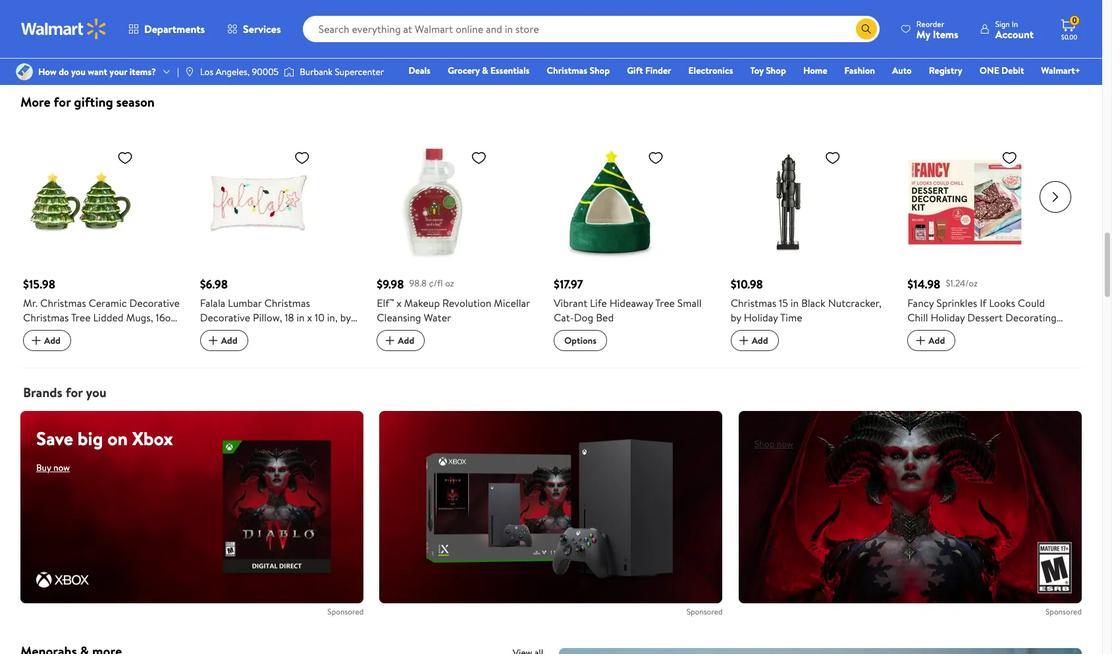 Task type: locate. For each thing, give the bounding box(es) containing it.
by down $10.98
[[731, 310, 742, 325]]

2 horizontal spatial sponsored
[[1046, 606, 1083, 617]]

decorating
[[1006, 310, 1057, 325]]

4 add to cart image from the left
[[913, 332, 929, 348]]

add down $10.98
[[752, 334, 769, 347]]

1 product group from the left
[[23, 118, 182, 352]]

you right brands
[[86, 383, 107, 401]]

4 add button from the left
[[731, 330, 779, 351]]

add to cart image left 2,
[[28, 332, 44, 348]]

holiday down "falala"
[[200, 325, 234, 339]]

3 sponsored from the left
[[1046, 606, 1083, 617]]

tree
[[656, 296, 675, 310], [71, 310, 91, 325]]

0 horizontal spatial x
[[307, 310, 312, 325]]

departments button
[[117, 13, 216, 45]]

gift finder link
[[621, 63, 678, 78]]

add to cart image
[[28, 332, 44, 348], [205, 332, 221, 348], [736, 332, 752, 348], [913, 332, 929, 348]]

0 horizontal spatial shop
[[590, 64, 610, 77]]

0 vertical spatial oz
[[445, 277, 454, 290]]

christmas shop link
[[541, 63, 616, 78]]

time inside $6.98 falala lumbar christmas decorative pillow, 18 in x 10 in, by holiday time
[[237, 325, 259, 339]]

$17.97
[[554, 276, 584, 292]]

holiday
[[744, 310, 779, 325], [931, 310, 966, 325], [200, 325, 234, 339]]

product group
[[23, 118, 182, 352], [200, 118, 359, 352], [377, 118, 536, 352], [554, 118, 713, 352], [731, 118, 890, 352], [908, 118, 1067, 352]]

2 by from the left
[[731, 310, 742, 325]]

christmas left 10
[[265, 296, 310, 310]]

in inside "$10.98 christmas 15 in black nutcracker, by holiday time"
[[791, 296, 799, 310]]

add to cart image down chill
[[913, 332, 929, 348]]

$6.98
[[200, 276, 228, 292]]

los angeles, 90005
[[200, 65, 279, 78]]

4 product group from the left
[[554, 118, 713, 352]]

10
[[315, 310, 325, 325]]

micellar
[[494, 296, 530, 310]]

x left 10
[[307, 310, 312, 325]]

shop right toy
[[766, 64, 787, 77]]

christmas down $10.98
[[731, 296, 777, 310]]

how
[[38, 65, 57, 78]]

add down the lumbar
[[221, 334, 238, 347]]

sign
[[996, 18, 1011, 29]]

sign in to add to favorites list, mr. christmas ceramic decorative christmas tree lidded mugs, 16oz, set of 2, green image
[[117, 149, 133, 166]]

christmas down $15.98
[[23, 310, 69, 325]]

decorative for $15.98
[[129, 296, 180, 310]]

98.8
[[410, 277, 427, 290]]

0 horizontal spatial tree
[[71, 310, 91, 325]]

 image
[[16, 63, 33, 80], [284, 65, 295, 78]]

more
[[20, 93, 51, 110]]

0 horizontal spatial  image
[[16, 63, 33, 80]]

tree left small
[[656, 296, 675, 310]]

add down cleansing
[[398, 334, 415, 347]]

options link
[[554, 330, 608, 351]]

electronics link
[[683, 63, 740, 78]]

los
[[200, 65, 214, 78]]

add to cart image down $10.98
[[736, 332, 752, 348]]

sponsored
[[328, 606, 364, 617], [687, 606, 723, 617], [1046, 606, 1083, 617]]

$9.98
[[377, 276, 404, 292]]

1 horizontal spatial shop
[[766, 64, 787, 77]]

grocery
[[448, 64, 480, 77]]

for
[[54, 93, 71, 110], [66, 383, 83, 401]]

shop left 'gift'
[[590, 64, 610, 77]]

add button down chill
[[908, 330, 956, 351]]

1 horizontal spatial in
[[791, 296, 799, 310]]

1 horizontal spatial holiday
[[744, 310, 779, 325]]

 image right 90005
[[284, 65, 295, 78]]

add right set
[[44, 334, 61, 347]]

chill
[[908, 310, 929, 325]]

add to cart image
[[382, 332, 398, 348]]

0 vertical spatial you
[[71, 65, 86, 78]]

finder
[[646, 64, 672, 77]]

angeles,
[[216, 65, 250, 78]]

2 shop from the left
[[766, 64, 787, 77]]

1 shop from the left
[[590, 64, 610, 77]]

walmart+ link
[[1036, 63, 1087, 78]]

3 add to cart image from the left
[[736, 332, 752, 348]]

1 horizontal spatial time
[[781, 310, 803, 325]]

1 vertical spatial you
[[86, 383, 107, 401]]

0 horizontal spatial time
[[237, 325, 259, 339]]

 image left "how"
[[16, 63, 33, 80]]

for right brands
[[66, 383, 83, 401]]

$15.98
[[23, 276, 55, 292]]

sign in to add to favorites list, falala lumbar christmas decorative pillow, 18 in x 10 in, by holiday time image
[[294, 149, 310, 166]]

2 horizontal spatial holiday
[[931, 310, 966, 325]]

reorder my items
[[917, 18, 959, 41]]

time left nutcracker,
[[781, 310, 803, 325]]

add button down cleansing
[[377, 330, 425, 351]]

falala lumbar christmas decorative pillow, 18 in x 10 in, by holiday time image
[[200, 144, 315, 259]]

of
[[41, 325, 50, 339]]

dog
[[574, 310, 594, 325]]

15
[[780, 296, 789, 310]]

how do you want your items?
[[38, 65, 156, 78]]

decorative for $6.98
[[200, 310, 250, 325]]

x right elf™
[[397, 296, 402, 310]]

0 vertical spatial for
[[54, 93, 71, 110]]

4 add from the left
[[752, 334, 769, 347]]

mr.
[[23, 296, 38, 310]]

|
[[177, 65, 179, 78]]

christmas up 2,
[[40, 296, 86, 310]]

by right in,
[[340, 310, 351, 325]]

reorder
[[917, 18, 945, 29]]

1 add to cart image from the left
[[28, 332, 44, 348]]

makeup
[[404, 296, 440, 310]]

items
[[934, 27, 959, 41]]

christmas
[[547, 64, 588, 77], [40, 296, 86, 310], [265, 296, 310, 310], [731, 296, 777, 310], [23, 310, 69, 325]]

1 horizontal spatial decorative
[[200, 310, 250, 325]]

decorative inside $6.98 falala lumbar christmas decorative pillow, 18 in x 10 in, by holiday time
[[200, 310, 250, 325]]

in right "18"
[[297, 310, 305, 325]]

in
[[1013, 18, 1019, 29]]

1 horizontal spatial you
[[86, 383, 107, 401]]

toy
[[751, 64, 764, 77]]

1 vertical spatial oz
[[942, 325, 953, 339]]

2 sponsored from the left
[[687, 606, 723, 617]]

16oz,
[[156, 310, 178, 325]]

want
[[88, 65, 107, 78]]

walmart+
[[1042, 64, 1081, 77]]

by
[[340, 310, 351, 325], [731, 310, 742, 325]]

oz right 12.1
[[942, 325, 953, 339]]

0 horizontal spatial in
[[297, 310, 305, 325]]

$1.24/oz
[[946, 277, 978, 290]]

0 $0.00
[[1062, 15, 1078, 42]]

0 horizontal spatial sponsored
[[328, 606, 364, 617]]

x inside $6.98 falala lumbar christmas decorative pillow, 18 in x 10 in, by holiday time
[[307, 310, 312, 325]]

12.1
[[926, 325, 940, 339]]

christmas down "search" search field
[[547, 64, 588, 77]]

2 add from the left
[[221, 334, 238, 347]]

debit
[[1002, 64, 1025, 77]]

decorative inside '$15.98 mr. christmas ceramic decorative christmas tree lidded mugs, 16oz, set of 2, green'
[[129, 296, 180, 310]]

decorative down the $6.98
[[200, 310, 250, 325]]

hideaway
[[610, 296, 654, 310]]

fancy sprinkles if looks could chill holiday dessert decorating kit, 12.1 oz image
[[908, 144, 1023, 259]]

1 horizontal spatial  image
[[284, 65, 295, 78]]

1 by from the left
[[340, 310, 351, 325]]

$10.98 christmas 15 in black nutcracker, by holiday time
[[731, 276, 882, 325]]

elf™
[[377, 296, 394, 310]]

add to cart image down "falala"
[[205, 332, 221, 348]]

holiday right chill
[[931, 310, 966, 325]]

add button down mr.
[[23, 330, 71, 351]]

3 product group from the left
[[377, 118, 536, 352]]

for for more
[[54, 93, 71, 110]]

0 horizontal spatial you
[[71, 65, 86, 78]]

0 horizontal spatial oz
[[445, 277, 454, 290]]

add button
[[23, 330, 71, 351], [200, 330, 248, 351], [377, 330, 425, 351], [731, 330, 779, 351], [908, 330, 956, 351]]

holiday left 15
[[744, 310, 779, 325]]

1 horizontal spatial by
[[731, 310, 742, 325]]

1 add from the left
[[44, 334, 61, 347]]

vibrant
[[554, 296, 588, 310]]

time
[[781, 310, 803, 325], [237, 325, 259, 339]]

christmas inside $6.98 falala lumbar christmas decorative pillow, 18 in x 10 in, by holiday time
[[265, 296, 310, 310]]

services button
[[216, 13, 292, 45]]

you right do
[[71, 65, 86, 78]]

sign in to add to favorites list, elf™ x makeup revolution micellar cleansing water image
[[471, 149, 487, 166]]

2 product group from the left
[[200, 118, 359, 352]]

one
[[980, 64, 1000, 77]]

1 horizontal spatial tree
[[656, 296, 675, 310]]

1 horizontal spatial sponsored
[[687, 606, 723, 617]]

in
[[791, 296, 799, 310], [297, 310, 305, 325]]

christmas shop
[[547, 64, 610, 77]]

$17.97 vibrant life hideaway tree small cat-dog bed
[[554, 276, 702, 325]]

shop
[[590, 64, 610, 77], [766, 64, 787, 77]]

5 product group from the left
[[731, 118, 890, 352]]

1 add button from the left
[[23, 330, 71, 351]]

add button down $10.98
[[731, 330, 779, 351]]

oz right ¢/fl
[[445, 277, 454, 290]]

essentials
[[491, 64, 530, 77]]

walmart image
[[21, 18, 107, 40]]

6 product group from the left
[[908, 118, 1067, 352]]

1 vertical spatial for
[[66, 383, 83, 401]]

add button down "falala"
[[200, 330, 248, 351]]

time down the lumbar
[[237, 325, 259, 339]]

tree left lidded
[[71, 310, 91, 325]]

0 horizontal spatial decorative
[[129, 296, 180, 310]]

in right 15
[[791, 296, 799, 310]]

registry
[[930, 64, 963, 77]]

18
[[285, 310, 294, 325]]

oz
[[445, 277, 454, 290], [942, 325, 953, 339]]

christmas 15 in black nutcracker, by holiday time image
[[731, 144, 846, 259]]

3 add button from the left
[[377, 330, 425, 351]]

1 horizontal spatial x
[[397, 296, 402, 310]]

x inside $9.98 98.8 ¢/fl oz elf™ x makeup revolution micellar cleansing water
[[397, 296, 402, 310]]

product group containing $9.98
[[377, 118, 536, 352]]

sign in to add to favorites list, vibrant life hideaway tree small cat-dog bed image
[[648, 149, 664, 166]]

registry link
[[924, 63, 969, 78]]

for right 'more'
[[54, 93, 71, 110]]

 image for how do you want your items?
[[16, 63, 33, 80]]

x
[[397, 296, 402, 310], [307, 310, 312, 325]]

0 horizontal spatial by
[[340, 310, 351, 325]]

2 add to cart image from the left
[[205, 332, 221, 348]]

¢/fl
[[429, 277, 443, 290]]

3 add from the left
[[398, 334, 415, 347]]

decorative right ceramic
[[129, 296, 180, 310]]

0 horizontal spatial holiday
[[200, 325, 234, 339]]

small
[[678, 296, 702, 310]]

2 add button from the left
[[200, 330, 248, 351]]

next slide for more for gifting season list image
[[1040, 181, 1072, 213]]

fancy
[[908, 296, 935, 310]]

add right kit, in the right of the page
[[929, 334, 946, 347]]

oz inside $14.98 $1.24/oz fancy sprinkles if looks could chill holiday dessert decorating kit, 12.1 oz
[[942, 325, 953, 339]]

1 horizontal spatial oz
[[942, 325, 953, 339]]

 image
[[184, 67, 195, 77]]



Task type: vqa. For each thing, say whether or not it's contained in the screenshot.
in in The $6.98 Falala Lumbar Christmas Decorative Pillow, 18 In X 10 In, By Holiday Time
yes



Task type: describe. For each thing, give the bounding box(es) containing it.
home
[[804, 64, 828, 77]]

departments
[[144, 22, 205, 36]]

product group containing $14.98
[[908, 118, 1067, 352]]

bed
[[596, 310, 614, 325]]

your
[[110, 65, 127, 78]]

falala
[[200, 296, 226, 310]]

product group containing $15.98
[[23, 118, 182, 352]]

auto
[[893, 64, 912, 77]]

brands
[[23, 383, 63, 401]]

account
[[996, 27, 1034, 41]]

lumbar
[[228, 296, 262, 310]]

in,
[[327, 310, 338, 325]]

5 add button from the left
[[908, 330, 956, 351]]

$9.98 98.8 ¢/fl oz elf™ x makeup revolution micellar cleansing water
[[377, 276, 530, 325]]

deals link
[[403, 63, 437, 78]]

cat-
[[554, 310, 574, 325]]

fashion
[[845, 64, 876, 77]]

gifting
[[74, 93, 113, 110]]

black
[[802, 296, 826, 310]]

$0.00
[[1062, 32, 1078, 42]]

brands for you
[[23, 383, 107, 401]]

grocery & essentials link
[[442, 63, 536, 78]]

cleansing
[[377, 310, 421, 325]]

set
[[23, 325, 38, 339]]

auto link
[[887, 63, 918, 78]]

tree inside $17.97 vibrant life hideaway tree small cat-dog bed
[[656, 296, 675, 310]]

$14.98 $1.24/oz fancy sprinkles if looks could chill holiday dessert decorating kit, 12.1 oz
[[908, 276, 1057, 339]]

green
[[64, 325, 92, 339]]

in inside $6.98 falala lumbar christmas decorative pillow, 18 in x 10 in, by holiday time
[[297, 310, 305, 325]]

for for brands
[[66, 383, 83, 401]]

options
[[565, 334, 597, 347]]

you for do
[[71, 65, 86, 78]]

looks
[[990, 296, 1016, 310]]

add for $10.98
[[752, 334, 769, 347]]

one debit link
[[974, 63, 1031, 78]]

by inside "$10.98 christmas 15 in black nutcracker, by holiday time"
[[731, 310, 742, 325]]

more for gifting season
[[20, 93, 155, 110]]

product group containing $6.98
[[200, 118, 359, 352]]

sign in to add to favorites list, christmas 15 in black nutcracker, by holiday time image
[[825, 149, 841, 166]]

pillow,
[[253, 310, 282, 325]]

sign in to add to favorites list, fancy sprinkles if looks could chill holiday dessert decorating kit, 12.1 oz image
[[1002, 149, 1018, 166]]

season
[[116, 93, 155, 110]]

add button for $15.98
[[23, 330, 71, 351]]

holiday inside $6.98 falala lumbar christmas decorative pillow, 18 in x 10 in, by holiday time
[[200, 325, 234, 339]]

supercenter
[[335, 65, 384, 78]]

water
[[424, 310, 452, 325]]

90005
[[252, 65, 279, 78]]

product group containing $17.97
[[554, 118, 713, 352]]

holiday inside $14.98 $1.24/oz fancy sprinkles if looks could chill holiday dessert decorating kit, 12.1 oz
[[931, 310, 966, 325]]

add to cart image for $10.98
[[736, 332, 752, 348]]

gift
[[627, 64, 643, 77]]

mr. christmas ceramic decorative christmas tree lidded mugs, 16oz, set of 2, green image
[[23, 144, 138, 259]]

Walmart Site-Wide search field
[[303, 16, 880, 42]]

shop for christmas shop
[[590, 64, 610, 77]]

one debit
[[980, 64, 1025, 77]]

sprinkles
[[937, 296, 978, 310]]

items?
[[130, 65, 156, 78]]

by inside $6.98 falala lumbar christmas decorative pillow, 18 in x 10 in, by holiday time
[[340, 310, 351, 325]]

christmas inside "$10.98 christmas 15 in black nutcracker, by holiday time"
[[731, 296, 777, 310]]

1 sponsored from the left
[[328, 606, 364, 617]]

deals
[[409, 64, 431, 77]]

5 add from the left
[[929, 334, 946, 347]]

$10.98
[[731, 276, 764, 292]]

lidded
[[93, 310, 124, 325]]

holiday inside "$10.98 christmas 15 in black nutcracker, by holiday time"
[[744, 310, 779, 325]]

fashion link
[[839, 63, 882, 78]]

search icon image
[[862, 24, 872, 34]]

add for $15.98
[[44, 334, 61, 347]]

toy shop
[[751, 64, 787, 77]]

add button for $6.98
[[200, 330, 248, 351]]

you for for
[[86, 383, 107, 401]]

could
[[1019, 296, 1046, 310]]

$14.98
[[908, 276, 941, 292]]

add to cart image for $15.98
[[28, 332, 44, 348]]

home link
[[798, 63, 834, 78]]

elf™ x makeup revolution micellar cleansing water image
[[377, 144, 492, 259]]

 image for burbank supercenter
[[284, 65, 295, 78]]

electronics
[[689, 64, 734, 77]]

oz inside $9.98 98.8 ¢/fl oz elf™ x makeup revolution micellar cleansing water
[[445, 277, 454, 290]]

my
[[917, 27, 931, 41]]

Search search field
[[303, 16, 880, 42]]

add to cart image for $6.98
[[205, 332, 221, 348]]

&
[[482, 64, 489, 77]]

shop for toy shop
[[766, 64, 787, 77]]

burbank
[[300, 65, 333, 78]]

kit,
[[908, 325, 923, 339]]

grocery & essentials
[[448, 64, 530, 77]]

nutcracker,
[[829, 296, 882, 310]]

tree inside '$15.98 mr. christmas ceramic decorative christmas tree lidded mugs, 16oz, set of 2, green'
[[71, 310, 91, 325]]

$15.98 mr. christmas ceramic decorative christmas tree lidded mugs, 16oz, set of 2, green
[[23, 276, 180, 339]]

time inside "$10.98 christmas 15 in black nutcracker, by holiday time"
[[781, 310, 803, 325]]

0
[[1073, 15, 1078, 26]]

vibrant life hideaway tree small cat-dog bed image
[[554, 144, 669, 259]]

gift finder
[[627, 64, 672, 77]]

product group containing $10.98
[[731, 118, 890, 352]]

mugs,
[[126, 310, 153, 325]]

add button for $10.98
[[731, 330, 779, 351]]

add for $6.98
[[221, 334, 238, 347]]

toy shop link
[[745, 63, 793, 78]]

revolution
[[443, 296, 492, 310]]



